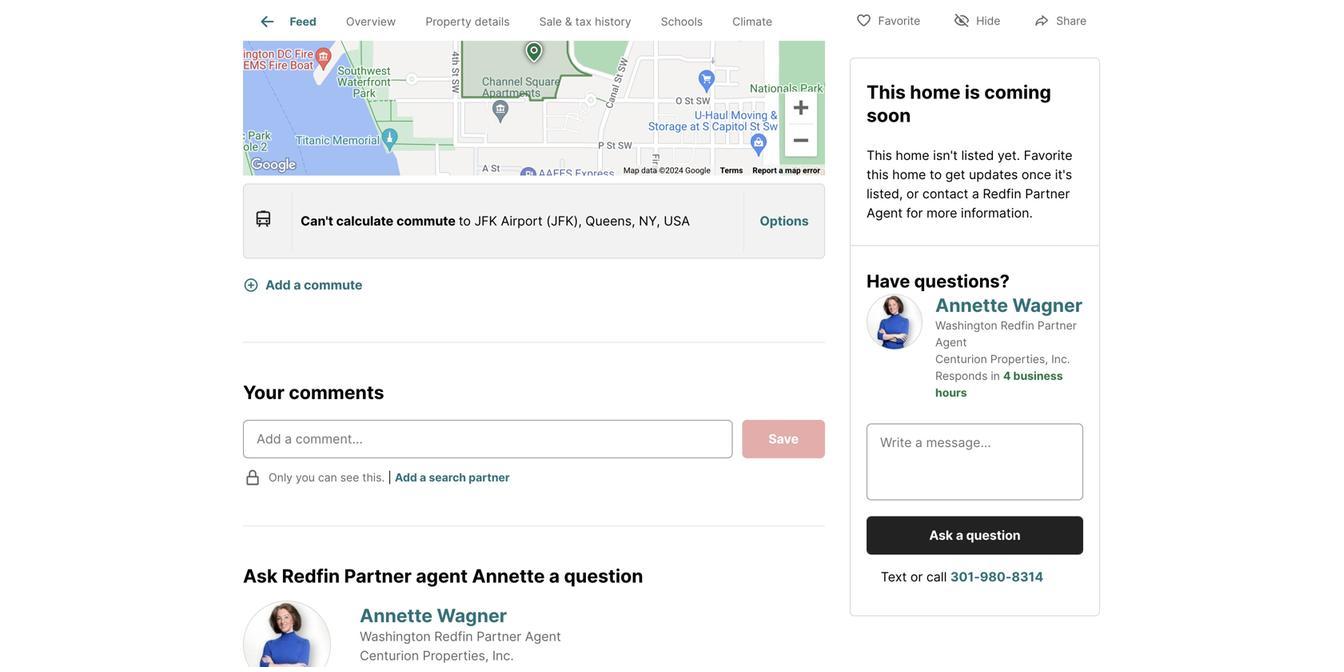Task type: describe. For each thing, give the bounding box(es) containing it.
text or call 301-980-8314
[[881, 569, 1044, 584]]

tab list containing feed
[[243, 0, 800, 41]]

hours
[[936, 386, 968, 399]]

options
[[760, 213, 809, 229]]

partner
[[469, 471, 510, 484]]

1 vertical spatial question
[[564, 565, 644, 587]]

sale & tax history tab
[[525, 2, 646, 41]]

jfk
[[475, 213, 497, 229]]

| add a search partner
[[388, 471, 510, 484]]

report a map error link
[[753, 165, 821, 175]]

more
[[927, 205, 958, 221]]

terms link
[[720, 165, 743, 175]]

only
[[269, 471, 293, 484]]

your
[[243, 381, 285, 403]]

8314
[[1012, 569, 1044, 584]]

&
[[565, 15, 572, 28]]

ask for ask a question
[[930, 527, 953, 543]]

1 vertical spatial centurion
[[360, 648, 419, 664]]

comments
[[289, 381, 384, 403]]

schools
[[661, 15, 703, 28]]

partner inside the partner agent for more information.
[[1026, 186, 1070, 202]]

or inside this home isn't listed yet. favorite this home to get updates once it's listed, or contact a redfin
[[907, 186, 919, 202]]

responds
[[936, 369, 988, 383]]

isn't
[[934, 148, 958, 163]]

map
[[624, 165, 640, 175]]

a inside this home isn't listed yet. favorite this home to get updates once it's listed, or contact a redfin
[[972, 186, 980, 202]]

information.
[[961, 205, 1033, 221]]

301-980-8314 link
[[951, 569, 1044, 584]]

favorite inside button
[[879, 14, 921, 28]]

sale
[[540, 15, 562, 28]]

Write a message... text field
[[881, 433, 1070, 491]]

1 vertical spatial wagner
[[437, 604, 507, 627]]

1 horizontal spatial annette wagner washington redfin partner agent centurion properties, inc.
[[936, 294, 1083, 366]]

report
[[753, 165, 777, 175]]

call
[[927, 569, 947, 584]]

1 vertical spatial add
[[395, 471, 417, 484]]

have
[[867, 270, 911, 292]]

have questions?
[[867, 270, 1010, 292]]

301-
[[951, 569, 980, 584]]

data
[[642, 165, 657, 175]]

for
[[907, 205, 923, 221]]

1 vertical spatial washington
[[360, 629, 431, 644]]

updates
[[969, 167, 1019, 182]]

|
[[388, 471, 392, 484]]

coming
[[985, 81, 1052, 103]]

ny,
[[639, 213, 660, 229]]

1 horizontal spatial properties,
[[991, 352, 1049, 366]]

queens,
[[586, 213, 636, 229]]

add a search partner button
[[395, 471, 510, 484]]

0 horizontal spatial annette wagner washington redfin partner agent centurion properties, inc.
[[360, 604, 561, 664]]

yet.
[[998, 148, 1021, 163]]

agent inside the partner agent for more information.
[[867, 205, 903, 221]]

ask a question button
[[867, 516, 1084, 554]]

redfin inside this home isn't listed yet. favorite this home to get updates once it's listed, or contact a redfin
[[983, 186, 1022, 202]]

ask a question
[[930, 527, 1021, 543]]

only you can see this.
[[269, 471, 385, 484]]

question inside "ask a question" button
[[967, 527, 1021, 543]]

once
[[1022, 167, 1052, 182]]

1 vertical spatial to
[[459, 213, 471, 229]]

can't
[[301, 213, 333, 229]]

you
[[296, 471, 315, 484]]

responds in
[[936, 369, 1001, 383]]

home for is
[[910, 81, 961, 103]]

can
[[318, 471, 337, 484]]

options button
[[745, 192, 825, 250]]

1 horizontal spatial annette
[[472, 565, 545, 587]]

map data ©2024 google
[[624, 165, 711, 175]]

property
[[426, 15, 472, 28]]

sale & tax history
[[540, 15, 632, 28]]

usa
[[664, 213, 690, 229]]

soon
[[867, 104, 911, 126]]

tax
[[576, 15, 592, 28]]

feed
[[290, 15, 317, 28]]

is
[[965, 81, 981, 103]]

commute for calculate
[[397, 213, 456, 229]]

calculate
[[336, 213, 394, 229]]

agent
[[416, 565, 468, 587]]

Add a comment... text field
[[257, 430, 719, 449]]

feed link
[[258, 12, 317, 31]]

0 vertical spatial annette
[[936, 294, 1009, 316]]

overview
[[346, 15, 396, 28]]

home for isn't
[[896, 148, 930, 163]]

error
[[803, 165, 821, 175]]

details
[[475, 15, 510, 28]]

add a commute button
[[243, 267, 388, 303]]

it's
[[1055, 167, 1073, 182]]

add inside button
[[266, 277, 291, 293]]

hide button
[[941, 4, 1014, 36]]

annette wagner link for left washington redfin partner agentannette wagner image
[[360, 604, 507, 627]]

1 horizontal spatial washington
[[936, 319, 998, 332]]

property details
[[426, 15, 510, 28]]

this for this home isn't listed yet. favorite this home to get updates once it's listed, or contact a redfin
[[867, 148, 893, 163]]

map
[[785, 165, 801, 175]]



Task type: vqa. For each thing, say whether or not it's contained in the screenshot.
Street address, city, state, zip search field
no



Task type: locate. For each thing, give the bounding box(es) containing it.
annette wagner link down agent
[[360, 604, 507, 627]]

1 vertical spatial home
[[896, 148, 930, 163]]

0 horizontal spatial add
[[266, 277, 291, 293]]

2 vertical spatial annette
[[360, 604, 433, 627]]

this.
[[363, 471, 385, 484]]

home up listed,
[[893, 167, 926, 182]]

contact
[[923, 186, 969, 202]]

this up 'this'
[[867, 148, 893, 163]]

ask
[[930, 527, 953, 543], [243, 565, 278, 587]]

save
[[769, 431, 799, 447]]

this home isn't listed yet. favorite this home to get updates once it's listed, or contact a redfin
[[867, 148, 1073, 202]]

google
[[686, 165, 711, 175]]

0 vertical spatial washington
[[936, 319, 998, 332]]

4 business hours
[[936, 369, 1063, 399]]

annette down agent
[[360, 604, 433, 627]]

favorite button
[[843, 4, 934, 36]]

0 horizontal spatial washington
[[360, 629, 431, 644]]

listed,
[[867, 186, 903, 202]]

2 this from the top
[[867, 148, 893, 163]]

partner agent for more information.
[[867, 186, 1070, 221]]

1 vertical spatial washington redfin partner agentannette wagner image
[[243, 600, 331, 667]]

wagner up business
[[1013, 294, 1083, 316]]

0 vertical spatial commute
[[397, 213, 456, 229]]

or left call
[[911, 569, 923, 584]]

your comments
[[243, 381, 384, 403]]

1 horizontal spatial centurion
[[936, 352, 988, 366]]

0 horizontal spatial properties,
[[423, 648, 489, 664]]

get
[[946, 167, 966, 182]]

1 vertical spatial properties,
[[423, 648, 489, 664]]

1 horizontal spatial to
[[930, 167, 942, 182]]

hide
[[977, 14, 1001, 28]]

commute inside button
[[304, 277, 363, 293]]

980-
[[980, 569, 1012, 584]]

2 vertical spatial home
[[893, 167, 926, 182]]

text
[[881, 569, 907, 584]]

annette wagner link down questions?
[[936, 294, 1083, 316]]

1 this from the top
[[867, 81, 906, 103]]

0 vertical spatial washington redfin partner agentannette wagner image
[[867, 294, 923, 350]]

annette wagner link
[[936, 294, 1083, 316], [360, 604, 507, 627]]

this up soon
[[867, 81, 906, 103]]

centurion
[[936, 352, 988, 366], [360, 648, 419, 664]]

question
[[967, 527, 1021, 543], [564, 565, 644, 587]]

to left jfk
[[459, 213, 471, 229]]

0 vertical spatial wagner
[[1013, 294, 1083, 316]]

0 horizontal spatial question
[[564, 565, 644, 587]]

0 vertical spatial properties,
[[991, 352, 1049, 366]]

0 vertical spatial this
[[867, 81, 906, 103]]

annette wagner washington redfin partner agent centurion properties, inc. down ask redfin partner agent annette a question
[[360, 604, 561, 664]]

questions?
[[915, 270, 1010, 292]]

1 vertical spatial or
[[911, 569, 923, 584]]

1 horizontal spatial ask
[[930, 527, 953, 543]]

favorite
[[879, 14, 921, 28], [1024, 148, 1073, 163]]

overview tab
[[331, 2, 411, 41]]

annette wagner link for the topmost washington redfin partner agentannette wagner image
[[936, 294, 1083, 316]]

(jfk),
[[546, 213, 582, 229]]

1 horizontal spatial favorite
[[1024, 148, 1073, 163]]

0 horizontal spatial favorite
[[879, 14, 921, 28]]

agent
[[867, 205, 903, 221], [936, 335, 967, 349], [525, 629, 561, 644]]

add a commute
[[266, 277, 363, 293]]

1 vertical spatial ask
[[243, 565, 278, 587]]

1 vertical spatial annette wagner washington redfin partner agent centurion properties, inc.
[[360, 604, 561, 664]]

airport
[[501, 213, 543, 229]]

0 vertical spatial annette wagner link
[[936, 294, 1083, 316]]

climate
[[733, 15, 773, 28]]

home left is
[[910, 81, 961, 103]]

2 vertical spatial agent
[[525, 629, 561, 644]]

schools tab
[[646, 2, 718, 41]]

0 horizontal spatial inc.
[[493, 648, 514, 664]]

1 horizontal spatial question
[[967, 527, 1021, 543]]

commute for a
[[304, 277, 363, 293]]

or up the for
[[907, 186, 919, 202]]

favorite up once
[[1024, 148, 1073, 163]]

0 vertical spatial home
[[910, 81, 961, 103]]

annette wagner washington redfin partner agent centurion properties, inc.
[[936, 294, 1083, 366], [360, 604, 561, 664]]

home left isn't
[[896, 148, 930, 163]]

1 vertical spatial this
[[867, 148, 893, 163]]

0 vertical spatial favorite
[[879, 14, 921, 28]]

favorite left hide 'button'
[[879, 14, 921, 28]]

tab list
[[243, 0, 800, 41]]

to
[[930, 167, 942, 182], [459, 213, 471, 229]]

1 horizontal spatial wagner
[[1013, 294, 1083, 316]]

1 horizontal spatial agent
[[867, 205, 903, 221]]

annette wagner washington redfin partner agent centurion properties, inc. up 4
[[936, 294, 1083, 366]]

commute left jfk
[[397, 213, 456, 229]]

annette down questions?
[[936, 294, 1009, 316]]

1 vertical spatial annette
[[472, 565, 545, 587]]

ask redfin partner agent annette a question
[[243, 565, 644, 587]]

0 vertical spatial centurion
[[936, 352, 988, 366]]

1 horizontal spatial add
[[395, 471, 417, 484]]

washington down questions?
[[936, 319, 998, 332]]

can't calculate commute to jfk airport (jfk), queens, ny, usa
[[301, 213, 690, 229]]

favorite inside this home isn't listed yet. favorite this home to get updates once it's listed, or contact a redfin
[[1024, 148, 1073, 163]]

0 horizontal spatial commute
[[304, 277, 363, 293]]

1 horizontal spatial washington redfin partner agentannette wagner image
[[867, 294, 923, 350]]

to inside this home isn't listed yet. favorite this home to get updates once it's listed, or contact a redfin
[[930, 167, 942, 182]]

commute down can't
[[304, 277, 363, 293]]

terms
[[720, 165, 743, 175]]

0 horizontal spatial to
[[459, 213, 471, 229]]

ask inside button
[[930, 527, 953, 543]]

save button
[[742, 420, 825, 458]]

1 vertical spatial annette wagner link
[[360, 604, 507, 627]]

home inside this home is coming soon
[[910, 81, 961, 103]]

inc.
[[1052, 352, 1071, 366], [493, 648, 514, 664]]

1 vertical spatial favorite
[[1024, 148, 1073, 163]]

0 horizontal spatial wagner
[[437, 604, 507, 627]]

0 vertical spatial inc.
[[1052, 352, 1071, 366]]

business
[[1014, 369, 1063, 383]]

property details tab
[[411, 2, 525, 41]]

in
[[991, 369, 1001, 383]]

redfin
[[983, 186, 1022, 202], [1001, 319, 1035, 332], [282, 565, 340, 587], [435, 629, 473, 644]]

a
[[779, 165, 783, 175], [972, 186, 980, 202], [294, 277, 301, 293], [420, 471, 426, 484], [956, 527, 964, 543], [549, 565, 560, 587]]

this home is coming soon
[[867, 81, 1052, 126]]

4
[[1004, 369, 1011, 383]]

this
[[867, 167, 889, 182]]

0 vertical spatial ask
[[930, 527, 953, 543]]

ask for ask redfin partner agent annette a question
[[243, 565, 278, 587]]

0 vertical spatial annette wagner washington redfin partner agent centurion properties, inc.
[[936, 294, 1083, 366]]

0 horizontal spatial washington redfin partner agentannette wagner image
[[243, 600, 331, 667]]

1 vertical spatial agent
[[936, 335, 967, 349]]

0 horizontal spatial agent
[[525, 629, 561, 644]]

see
[[340, 471, 359, 484]]

partner
[[1026, 186, 1070, 202], [1038, 319, 1077, 332], [344, 565, 412, 587], [477, 629, 522, 644]]

2 horizontal spatial annette
[[936, 294, 1009, 316]]

this
[[867, 81, 906, 103], [867, 148, 893, 163]]

0 horizontal spatial ask
[[243, 565, 278, 587]]

1 horizontal spatial inc.
[[1052, 352, 1071, 366]]

wagner down ask redfin partner agent annette a question
[[437, 604, 507, 627]]

this for this home is coming soon
[[867, 81, 906, 103]]

0 horizontal spatial centurion
[[360, 648, 419, 664]]

0 horizontal spatial annette
[[360, 604, 433, 627]]

0 vertical spatial add
[[266, 277, 291, 293]]

©2024
[[659, 165, 684, 175]]

this inside this home is coming soon
[[867, 81, 906, 103]]

to left get
[[930, 167, 942, 182]]

climate tab
[[718, 2, 788, 41]]

share
[[1057, 14, 1087, 28]]

share button
[[1021, 4, 1101, 36]]

1 vertical spatial inc.
[[493, 648, 514, 664]]

map region
[[173, 0, 992, 259]]

properties,
[[991, 352, 1049, 366], [423, 648, 489, 664]]

2 horizontal spatial agent
[[936, 335, 967, 349]]

0 vertical spatial agent
[[867, 205, 903, 221]]

washington redfin partner agentannette wagner image
[[867, 294, 923, 350], [243, 600, 331, 667]]

report a map error
[[753, 165, 821, 175]]

1 horizontal spatial annette wagner link
[[936, 294, 1083, 316]]

listed
[[962, 148, 995, 163]]

wagner
[[1013, 294, 1083, 316], [437, 604, 507, 627]]

or
[[907, 186, 919, 202], [911, 569, 923, 584]]

0 vertical spatial question
[[967, 527, 1021, 543]]

history
[[595, 15, 632, 28]]

1 horizontal spatial commute
[[397, 213, 456, 229]]

1 vertical spatial commute
[[304, 277, 363, 293]]

0 vertical spatial to
[[930, 167, 942, 182]]

home
[[910, 81, 961, 103], [896, 148, 930, 163], [893, 167, 926, 182]]

annette right agent
[[472, 565, 545, 587]]

google image
[[247, 155, 300, 175]]

washington down agent
[[360, 629, 431, 644]]

search
[[429, 471, 466, 484]]

0 horizontal spatial annette wagner link
[[360, 604, 507, 627]]

0 vertical spatial or
[[907, 186, 919, 202]]

this inside this home isn't listed yet. favorite this home to get updates once it's listed, or contact a redfin
[[867, 148, 893, 163]]



